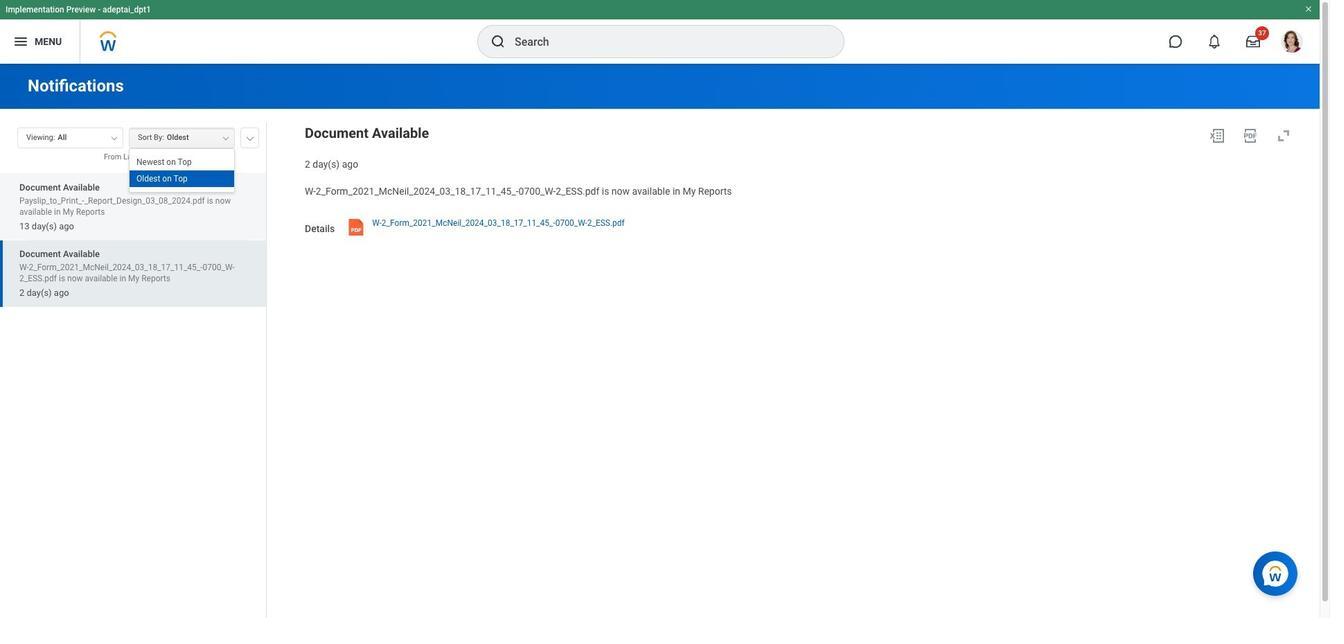 Task type: describe. For each thing, give the bounding box(es) containing it.
inbox items list box
[[0, 173, 266, 618]]

search image
[[490, 33, 506, 50]]

view printable version (pdf) image
[[1242, 127, 1259, 144]]

justify image
[[12, 33, 29, 50]]

inbox large image
[[1246, 35, 1260, 49]]

notifications large image
[[1208, 35, 1222, 49]]



Task type: vqa. For each thing, say whether or not it's contained in the screenshot.
the left in
no



Task type: locate. For each thing, give the bounding box(es) containing it.
close environment banner image
[[1305, 5, 1313, 13]]

region
[[305, 122, 1298, 171]]

sort by list box
[[130, 154, 234, 187]]

tab panel
[[0, 121, 266, 618]]

more image
[[246, 134, 254, 141]]

profile logan mcneil image
[[1281, 30, 1303, 55]]

fullscreen image
[[1276, 127, 1292, 144]]

main content
[[0, 64, 1320, 618]]

export to excel image
[[1209, 127, 1226, 144]]

banner
[[0, 0, 1320, 64]]

Search Workday  search field
[[515, 26, 816, 57]]



